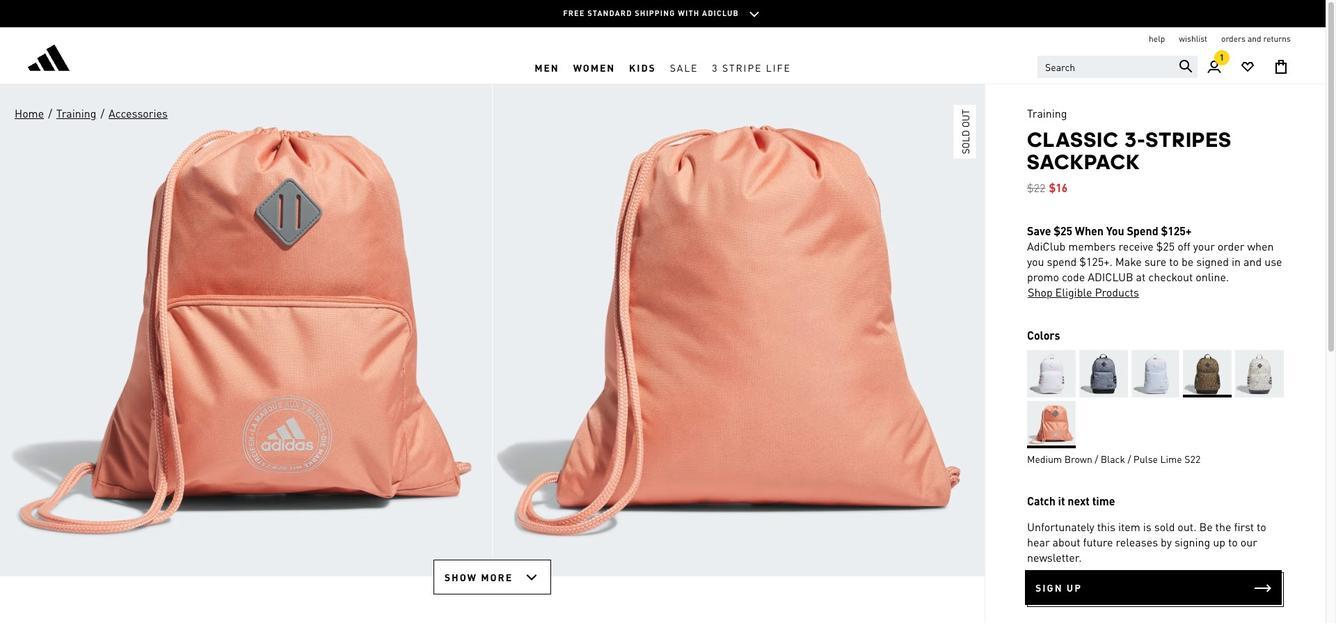 Task type: describe. For each thing, give the bounding box(es) containing it.
lime
[[1161, 453, 1183, 465]]

wishlist
[[1180, 33, 1208, 44]]

the
[[1216, 519, 1232, 534]]

home
[[15, 106, 44, 120]]

promo
[[1028, 269, 1060, 284]]

orders and returns
[[1222, 33, 1291, 44]]

men link
[[528, 51, 566, 84]]

3 stripe life
[[712, 61, 791, 73]]

adiclub inside the save $25 when you spend $125+ adiclub members receive $25 off your order when you spend $125+. make sure to be signed in and use promo code adiclub at checkout online. shop eligible products
[[1088, 269, 1134, 284]]

1
[[1220, 52, 1225, 63]]

3 stripe life link
[[706, 51, 798, 84]]

1 vertical spatial $25
[[1157, 239, 1175, 253]]

medium brown / black / pulse lime s22
[[1028, 453, 1201, 465]]

$125+.
[[1080, 254, 1113, 269]]

catch it next time
[[1028, 494, 1116, 508]]

help link
[[1150, 33, 1166, 45]]

$125+
[[1162, 223, 1192, 238]]

spend
[[1047, 254, 1077, 269]]

help
[[1150, 33, 1166, 44]]

future
[[1084, 535, 1114, 549]]

by
[[1161, 535, 1172, 549]]

out
[[959, 109, 972, 128]]

and inside the save $25 when you spend $125+ adiclub members receive $25 off your order when you spend $125+. make sure to be signed in and use promo code adiclub at checkout online. shop eligible products
[[1244, 254, 1262, 269]]

use
[[1265, 254, 1283, 269]]

when
[[1075, 223, 1104, 238]]

product color: medium brown / black / pulse lime s22 image
[[1184, 350, 1232, 398]]

be
[[1200, 519, 1213, 534]]

product color: white image
[[1028, 350, 1076, 398]]

make
[[1116, 254, 1142, 269]]

/ right home
[[48, 106, 52, 120]]

1 pink classic 3-stripes sackpack image from the left
[[0, 84, 492, 576]]

in
[[1232, 254, 1241, 269]]

sold out
[[959, 109, 972, 154]]

product color: white / onix / beige image
[[1236, 350, 1285, 398]]

training link
[[56, 105, 97, 122]]

sure
[[1145, 254, 1167, 269]]

0 horizontal spatial adiclub
[[703, 8, 739, 18]]

standard
[[588, 8, 633, 18]]

you
[[1107, 223, 1125, 238]]

adiclub
[[1028, 239, 1066, 253]]

1 link
[[1198, 50, 1232, 84]]

black
[[1101, 453, 1126, 465]]

training inside the training classic 3-stripes sackpack $22 $16
[[1028, 106, 1068, 120]]

sign
[[1036, 581, 1064, 594]]

product color: pink / silver metallic image
[[1028, 401, 1076, 448]]

women
[[573, 61, 616, 73]]

free standard shipping with adiclub
[[563, 8, 739, 18]]

eligible
[[1056, 285, 1093, 299]]

kids link
[[622, 51, 663, 84]]

sold
[[1155, 519, 1175, 534]]

sale
[[670, 61, 699, 73]]

$22
[[1028, 180, 1046, 195]]

unfortunately
[[1028, 519, 1095, 534]]

receive
[[1119, 239, 1154, 253]]

s22
[[1185, 453, 1201, 465]]

pulse
[[1134, 453, 1159, 465]]

more
[[481, 571, 513, 583]]

signed
[[1197, 254, 1230, 269]]

off
[[1178, 239, 1191, 253]]

stripe
[[723, 61, 763, 73]]

sackpack
[[1028, 150, 1141, 174]]

life
[[766, 61, 791, 73]]

accessories
[[109, 106, 168, 120]]

/ left black
[[1095, 453, 1099, 465]]

item
[[1119, 519, 1141, 534]]

show more
[[445, 571, 513, 583]]

1 training from the left
[[56, 106, 96, 120]]

our
[[1241, 535, 1258, 549]]

you
[[1028, 254, 1045, 269]]

2 vertical spatial to
[[1229, 535, 1238, 549]]

up inside unfortunately this item is sold out. be the first to hear about future releases by signing up to our newsletter.
[[1214, 535, 1226, 549]]

3
[[712, 61, 719, 73]]



Task type: vqa. For each thing, say whether or not it's contained in the screenshot.
make
yes



Task type: locate. For each thing, give the bounding box(es) containing it.
when
[[1248, 239, 1274, 253]]

is
[[1144, 519, 1152, 534]]

product color: grey image
[[1080, 350, 1128, 398]]

and right the "orders"
[[1248, 33, 1262, 44]]

1 horizontal spatial $25
[[1157, 239, 1175, 253]]

0 vertical spatial to
[[1170, 254, 1179, 269]]

up down the the
[[1214, 535, 1226, 549]]

training right home
[[56, 106, 96, 120]]

product color: light grey image
[[1132, 350, 1180, 398]]

home link
[[14, 105, 45, 122]]

to left our
[[1229, 535, 1238, 549]]

order
[[1218, 239, 1245, 253]]

up
[[1214, 535, 1226, 549], [1067, 581, 1083, 594]]

checkout
[[1149, 269, 1193, 284]]

shop eligible products link
[[1028, 285, 1140, 300]]

Search field
[[1038, 56, 1198, 78]]

home / training / accessories
[[15, 106, 168, 120]]

1 vertical spatial adiclub
[[1088, 269, 1134, 284]]

and right the in
[[1244, 254, 1262, 269]]

code
[[1062, 269, 1086, 284]]

0 horizontal spatial to
[[1170, 254, 1179, 269]]

1 vertical spatial up
[[1067, 581, 1083, 594]]

adiclub right with
[[703, 8, 739, 18]]

releases
[[1116, 535, 1159, 549]]

to left be
[[1170, 254, 1179, 269]]

$25 up adiclub
[[1054, 223, 1073, 238]]

training classic 3-stripes sackpack $22 $16
[[1028, 106, 1233, 195]]

show more button
[[434, 559, 552, 594]]

to right first
[[1257, 519, 1267, 534]]

men
[[535, 61, 560, 73]]

$25 up sure
[[1157, 239, 1175, 253]]

your
[[1194, 239, 1216, 253]]

0 vertical spatial $25
[[1054, 223, 1073, 238]]

free
[[563, 8, 585, 18]]

it
[[1059, 494, 1066, 508]]

about
[[1053, 535, 1081, 549]]

0 horizontal spatial up
[[1067, 581, 1083, 594]]

returns
[[1264, 33, 1291, 44]]

3-
[[1125, 127, 1146, 152]]

at
[[1137, 269, 1146, 284]]

unfortunately this item is sold out. be the first to hear about future releases by signing up to our newsletter.
[[1028, 519, 1267, 565]]

women link
[[566, 51, 622, 84]]

sign up
[[1036, 581, 1083, 594]]

0 vertical spatial adiclub
[[703, 8, 739, 18]]

time
[[1093, 494, 1116, 508]]

0 vertical spatial up
[[1214, 535, 1226, 549]]

0 vertical spatial and
[[1248, 33, 1262, 44]]

products
[[1095, 285, 1140, 299]]

up right sign
[[1067, 581, 1083, 594]]

newsletter.
[[1028, 550, 1082, 565]]

sign up button
[[1026, 570, 1282, 605]]

1 vertical spatial to
[[1257, 519, 1267, 534]]

signing
[[1175, 535, 1211, 549]]

to inside the save $25 when you spend $125+ adiclub members receive $25 off your order when you spend $125+. make sure to be signed in and use promo code adiclub at checkout online. shop eligible products
[[1170, 254, 1179, 269]]

wishlist link
[[1180, 33, 1208, 45]]

medium
[[1028, 453, 1063, 465]]

orders
[[1222, 33, 1246, 44]]

up inside button
[[1067, 581, 1083, 594]]

orders and returns link
[[1222, 33, 1291, 45]]

brown
[[1065, 453, 1093, 465]]

2 horizontal spatial to
[[1257, 519, 1267, 534]]

1 horizontal spatial to
[[1229, 535, 1238, 549]]

this
[[1098, 519, 1116, 534]]

sale link
[[663, 51, 706, 84]]

first
[[1235, 519, 1255, 534]]

2 pink classic 3-stripes sackpack image from the left
[[493, 84, 985, 576]]

/
[[48, 106, 52, 120], [101, 106, 104, 120], [1095, 453, 1099, 465], [1128, 453, 1132, 465]]

spend
[[1127, 223, 1159, 238]]

1 horizontal spatial pink classic 3-stripes sackpack image
[[493, 84, 985, 576]]

hear
[[1028, 535, 1050, 549]]

kids
[[629, 61, 656, 73]]

training
[[56, 106, 96, 120], [1028, 106, 1068, 120]]

online.
[[1196, 269, 1230, 284]]

1 horizontal spatial training
[[1028, 106, 1068, 120]]

to
[[1170, 254, 1179, 269], [1257, 519, 1267, 534], [1229, 535, 1238, 549]]

members
[[1069, 239, 1116, 253]]

/ right training link
[[101, 106, 104, 120]]

show
[[445, 571, 478, 583]]

1 horizontal spatial up
[[1214, 535, 1226, 549]]

next
[[1068, 494, 1090, 508]]

save $25 when you spend $125+ adiclub members receive $25 off your order when you spend $125+. make sure to be signed in and use promo code adiclub at checkout online. shop eligible products
[[1028, 223, 1283, 299]]

training up classic
[[1028, 106, 1068, 120]]

0 horizontal spatial pink classic 3-stripes sackpack image
[[0, 84, 492, 576]]

shipping
[[635, 8, 676, 18]]

$25
[[1054, 223, 1073, 238], [1157, 239, 1175, 253]]

stripes
[[1146, 127, 1233, 152]]

out.
[[1178, 519, 1197, 534]]

sold
[[959, 130, 972, 154]]

classic
[[1028, 127, 1120, 152]]

0 horizontal spatial training
[[56, 106, 96, 120]]

save
[[1028, 223, 1052, 238]]

colors
[[1028, 328, 1061, 343]]

main navigation element
[[317, 51, 1009, 84]]

2 training from the left
[[1028, 106, 1068, 120]]

pink classic 3-stripes sackpack image
[[0, 84, 492, 576], [493, 84, 985, 576]]

accessories link
[[108, 105, 168, 122]]

be
[[1182, 254, 1194, 269]]

with
[[678, 8, 700, 18]]

/ left pulse
[[1128, 453, 1132, 465]]

adiclub up products
[[1088, 269, 1134, 284]]

and inside orders and returns link
[[1248, 33, 1262, 44]]

1 horizontal spatial adiclub
[[1088, 269, 1134, 284]]

0 horizontal spatial $25
[[1054, 223, 1073, 238]]

$16
[[1049, 180, 1068, 195]]

1 vertical spatial and
[[1244, 254, 1262, 269]]



